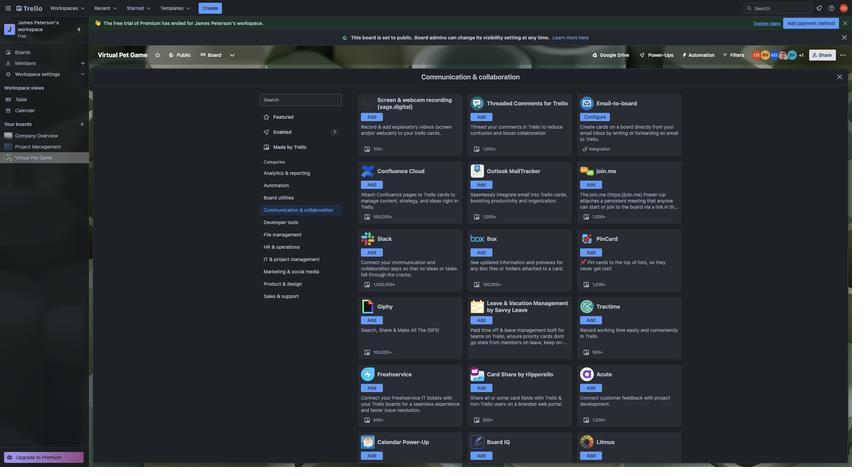 Task type: vqa. For each thing, say whether or not it's contained in the screenshot.


Task type: locate. For each thing, give the bounding box(es) containing it.
join.me down integration
[[597, 168, 616, 174]]

ideas inside connect your communication and collaboration apps so that no ideas or tasks fall through the cracks.
[[427, 266, 438, 272]]

0 vertical spatial virtual pet game
[[98, 51, 147, 59]]

collaboration
[[479, 73, 520, 81], [517, 130, 546, 136], [304, 207, 333, 213], [361, 266, 390, 272]]

any
[[528, 35, 537, 40], [471, 266, 478, 272]]

time inside paid time off & leave management built for teams on trello, ensure priority cards dont go stale from members on leave, keep on- top of lists
[[481, 327, 491, 333]]

that up via at right
[[647, 198, 656, 204]]

a up the writing
[[617, 124, 619, 130]]

+ 1
[[799, 53, 804, 58]]

cards up inbox
[[596, 124, 609, 130]]

add button for outlook mailtracker
[[471, 181, 493, 189]]

1 horizontal spatial project
[[655, 395, 670, 401]]

trello down working
[[585, 334, 598, 339]]

file management link
[[260, 229, 342, 240]]

right
[[443, 198, 453, 204]]

1 vertical spatial confluence
[[377, 192, 402, 198]]

1 vertical spatial the
[[580, 192, 589, 198]]

in inside the thread your comments in trello to reduce confusion and boost collaboration
[[523, 124, 527, 130]]

500 + down all
[[483, 418, 493, 423]]

1 vertical spatial project
[[655, 395, 670, 401]]

ideas left the right
[[430, 198, 441, 204]]

communication
[[392, 260, 426, 265]]

confluence inside attach confluence pages to trello cards to manage content, strategy, and ideas right in trello.
[[377, 192, 402, 198]]

wave image
[[95, 20, 101, 26]]

trello. inside attach confluence pages to trello cards to manage content, strategy, and ideas right in trello.
[[361, 204, 374, 210]]

the up attaches at the right of page
[[580, 192, 589, 198]]

1 horizontal spatial premium
[[140, 20, 161, 26]]

for inside see updated information and previews for any box files or folders attached to a card.
[[557, 260, 563, 265]]

sales
[[264, 294, 276, 299]]

0 horizontal spatial automation
[[264, 183, 289, 188]]

game inside text field
[[130, 51, 147, 59]]

1,000 down get
[[593, 282, 603, 287]]

power- down the resolution.
[[403, 439, 422, 446]]

ensure
[[507, 334, 522, 339]]

0 horizontal spatial christina overa (christinaovera) image
[[752, 50, 761, 60]]

collaboration inside connect your communication and collaboration apps so that no ideas or tasks fall through the cracks.
[[361, 266, 390, 272]]

boards
[[15, 49, 31, 55]]

hr & operations
[[264, 244, 300, 250]]

or inside create cards on a board directly from your email inbox by writing or forwarding an email to trello.
[[629, 130, 634, 136]]

1,000 + for acute
[[593, 418, 606, 423]]

for right ended
[[187, 20, 193, 26]]

record for tractime
[[580, 327, 596, 333]]

+ down search, share & make all the gifs!
[[389, 350, 392, 355]]

marketing & social media
[[264, 269, 319, 275]]

on up the writing
[[610, 124, 615, 130]]

1 vertical spatial leave
[[512, 307, 528, 313]]

directly
[[635, 124, 651, 130]]

tickets
[[427, 395, 442, 401]]

this member is an admin of this board. image
[[785, 57, 788, 60]]

+ down "lost!"
[[603, 282, 606, 287]]

collaboration up through
[[361, 266, 390, 272]]

search image
[[747, 5, 752, 11]]

1 horizontal spatial james
[[195, 20, 210, 26]]

+ for pincard
[[603, 282, 606, 287]]

cards up keep
[[540, 334, 553, 339]]

this
[[351, 35, 361, 40]]

in right comments
[[523, 124, 527, 130]]

communication & collaboration
[[421, 73, 520, 81], [264, 207, 333, 213]]

0 vertical spatial communication
[[421, 73, 471, 81]]

and right communication
[[427, 260, 435, 265]]

1,000,000 +
[[373, 282, 395, 287]]

board inside board utilities link
[[264, 195, 277, 201]]

0 vertical spatial management
[[32, 144, 61, 150]]

add for slack
[[368, 250, 376, 256]]

0 vertical spatial so
[[649, 260, 655, 265]]

add for pincard
[[587, 250, 596, 256]]

game down project management 'link'
[[39, 155, 52, 161]]

box down updated
[[480, 266, 488, 272]]

1,000 + down confusion
[[483, 147, 496, 152]]

0 horizontal spatial leave
[[487, 300, 502, 307]]

the up screenshots in the top right of the page
[[622, 204, 629, 210]]

0 vertical spatial any
[[528, 35, 537, 40]]

2 vertical spatial of
[[479, 346, 484, 352]]

cards inside create cards on a board directly from your email inbox by writing or forwarding an email to trello.
[[596, 124, 609, 130]]

easily
[[627, 327, 639, 333]]

1 vertical spatial any
[[471, 266, 478, 272]]

that inside the join.me (https://join.me) power-up attaches a persistent meeting that anyone can start or join to the board via a link in the board header.   screenshots
[[647, 198, 656, 204]]

it & project management link
[[260, 254, 342, 265]]

1 vertical spatial 100,000 +
[[373, 350, 392, 355]]

add button for box
[[471, 249, 493, 257]]

can down attaches at the right of page
[[580, 204, 588, 210]]

1,000 for outlook mailtracker
[[483, 214, 494, 220]]

email-
[[597, 100, 614, 107]]

free
[[18, 34, 26, 39]]

add for outlook mailtracker
[[477, 182, 486, 188]]

add button up and/or
[[361, 113, 383, 121]]

google drive button
[[588, 50, 633, 61]]

0 vertical spatial leave
[[487, 300, 502, 307]]

1,000 + for join.me
[[593, 214, 606, 220]]

add button for leave & vacation management by savvy leave
[[471, 316, 493, 325]]

on down priority
[[523, 340, 529, 346]]

1,000 for join.me
[[593, 214, 603, 220]]

board down start
[[580, 210, 593, 216]]

0 horizontal spatial 500
[[373, 418, 381, 423]]

0 vertical spatial virtual
[[98, 51, 118, 59]]

trello inside attach confluence pages to trello cards to manage content, strategy, and ideas right in trello.
[[424, 192, 436, 198]]

1 horizontal spatial game
[[130, 51, 147, 59]]

a inside connect your freshservice it tickets with your trello boards for a seamless experience and faster issue resolution.
[[410, 401, 412, 407]]

0 horizontal spatial trello.
[[361, 204, 374, 210]]

500 down faster
[[373, 418, 381, 423]]

+ for acute
[[603, 418, 606, 423]]

trello inside the thread your comments in trello to reduce confusion and boost collaboration
[[528, 124, 540, 130]]

or inside see updated information and previews for any box files or folders attached to a card.
[[500, 266, 504, 272]]

can
[[448, 35, 457, 40], [580, 204, 588, 210]]

0 horizontal spatial 100,000
[[373, 350, 389, 355]]

explore plans
[[754, 21, 781, 26]]

500 down all
[[483, 418, 491, 423]]

board for board
[[208, 52, 221, 58]]

social
[[292, 269, 305, 275]]

recording
[[426, 97, 452, 103]]

1 vertical spatial power-
[[644, 192, 659, 198]]

+
[[799, 53, 802, 58], [380, 147, 383, 152], [494, 147, 496, 152], [390, 214, 392, 220], [494, 214, 496, 220], [603, 214, 606, 220], [393, 282, 395, 287], [499, 282, 501, 287], [603, 282, 606, 287], [389, 350, 392, 355], [600, 350, 603, 355], [381, 418, 384, 423], [491, 418, 493, 423], [603, 418, 606, 423]]

connect up fall
[[361, 260, 380, 265]]

1,000 + for outlook mailtracker
[[483, 214, 496, 220]]

power-ups
[[648, 52, 674, 58]]

👋
[[95, 20, 101, 26]]

add button for screen & webcam recording (sags.digital)
[[361, 113, 383, 121]]

& inside share all or some card fields with trello & non-trello users on a branded web portal.
[[559, 395, 562, 401]]

0 vertical spatial communication & collaboration
[[421, 73, 520, 81]]

1,000 for threaded comments for trello
[[483, 147, 494, 152]]

+ for box
[[499, 282, 501, 287]]

your up an
[[664, 124, 674, 130]]

1,000 + for threaded comments for trello
[[483, 147, 496, 152]]

0 horizontal spatial communication & collaboration
[[264, 207, 333, 213]]

payment
[[798, 20, 817, 26]]

of inside 📌 pin cards to the top of lists, so they never get lost!
[[632, 260, 637, 265]]

templates button
[[156, 3, 195, 14]]

1 horizontal spatial can
[[580, 204, 588, 210]]

lists
[[485, 346, 494, 352]]

1 vertical spatial box
[[480, 266, 488, 272]]

1,000 +
[[483, 147, 496, 152], [483, 214, 496, 220], [593, 214, 606, 220], [593, 282, 606, 287], [593, 418, 606, 423]]

add button up thread
[[471, 113, 493, 121]]

500 for card share by hipporello
[[483, 418, 491, 423]]

0 horizontal spatial 1
[[334, 129, 336, 135]]

workspace for workspace views
[[4, 85, 30, 91]]

0 vertical spatial that
[[647, 198, 656, 204]]

add for card share by hipporello
[[477, 385, 486, 391]]

1 horizontal spatial calendar
[[377, 439, 401, 446]]

Search text field
[[260, 94, 342, 106]]

0 vertical spatial workspace
[[15, 71, 40, 77]]

0 horizontal spatial email
[[518, 192, 530, 198]]

1,000 for acute
[[593, 418, 603, 423]]

confluence
[[377, 168, 408, 174], [377, 192, 402, 198]]

from
[[652, 124, 663, 130], [489, 340, 500, 346]]

&
[[473, 73, 477, 81], [397, 97, 401, 103], [378, 124, 381, 130], [285, 170, 289, 176], [300, 207, 303, 213], [272, 244, 275, 250], [269, 257, 273, 262], [287, 269, 290, 275], [283, 281, 286, 287], [277, 294, 280, 299], [504, 300, 508, 307], [393, 327, 396, 333], [500, 327, 503, 333], [559, 395, 562, 401]]

of right trial
[[134, 20, 139, 26]]

freshservice inside connect your freshservice it tickets with your trello boards for a seamless experience and faster issue resolution.
[[392, 395, 420, 401]]

christina overa (christinaovera) image left gary orlando (garyorlando) image
[[752, 50, 761, 60]]

🔗
[[583, 147, 588, 152]]

record working time easily and conveniently in trello
[[580, 327, 678, 339]]

connect up faster
[[361, 395, 380, 401]]

add button up development.
[[580, 384, 602, 393]]

time left off
[[481, 327, 491, 333]]

add for confluence cloud
[[368, 182, 376, 188]]

reporting
[[290, 170, 310, 176]]

your up confusion
[[488, 124, 497, 130]]

leave down vacation on the right bottom of page
[[512, 307, 528, 313]]

media
[[306, 269, 319, 275]]

james up free
[[18, 20, 33, 25]]

add for tractime
[[587, 318, 596, 323]]

paid time off & leave management built for teams on trello, ensure priority cards dont go stale from members on leave, keep on- top of lists
[[471, 327, 564, 352]]

seamless
[[413, 401, 434, 407]]

3 with from the left
[[644, 395, 653, 401]]

100,000 down search,
[[373, 350, 389, 355]]

up
[[659, 192, 666, 198], [422, 439, 429, 446]]

workspace inside "banner"
[[237, 20, 262, 26]]

0 horizontal spatial workspace
[[18, 26, 43, 32]]

1 horizontal spatial create
[[580, 124, 595, 130]]

christina overa (christinaovera) image right open information menu image
[[840, 4, 848, 12]]

hipporello
[[526, 372, 553, 378]]

join.me
[[597, 168, 616, 174], [590, 192, 606, 198]]

by inside leave & vacation management by savvy leave
[[487, 307, 494, 313]]

1 horizontal spatial of
[[479, 346, 484, 352]]

0 horizontal spatial so
[[403, 266, 408, 272]]

sm image
[[679, 50, 689, 59]]

the right "👋"
[[103, 20, 112, 26]]

record left working
[[580, 327, 596, 333]]

2 horizontal spatial of
[[632, 260, 637, 265]]

the inside 📌 pin cards to the top of lists, so they never get lost!
[[615, 260, 622, 265]]

ideas right the no
[[427, 266, 438, 272]]

and
[[494, 130, 502, 136], [420, 198, 428, 204], [519, 198, 527, 204], [427, 260, 435, 265], [526, 260, 535, 265], [641, 327, 649, 333], [361, 408, 369, 413]]

from up an
[[652, 124, 663, 130]]

workspace down members
[[15, 71, 40, 77]]

add button up attaches at the right of page
[[580, 181, 602, 189]]

your inside connect your communication and collaboration apps so that no ideas or tasks fall through the cracks.
[[381, 260, 391, 265]]

0 horizontal spatial top
[[471, 346, 478, 352]]

of left lists,
[[632, 260, 637, 265]]

and inside connect your freshservice it tickets with your trello boards for a seamless experience and faster issue resolution.
[[361, 408, 369, 413]]

learn more here link
[[550, 35, 589, 40]]

calendar for calendar power-up
[[377, 439, 401, 446]]

500 + for freshservice
[[373, 418, 384, 423]]

public.
[[397, 35, 413, 40]]

project right feedback
[[655, 395, 670, 401]]

add button up search,
[[361, 316, 383, 325]]

to inside 📌 pin cards to the top of lists, so they never get lost!
[[609, 260, 614, 265]]

calendar inside calendar link
[[15, 108, 35, 113]]

ideas
[[430, 198, 441, 204], [427, 266, 438, 272]]

+ down apps
[[393, 282, 395, 287]]

1 horizontal spatial that
[[647, 198, 656, 204]]

2 with from the left
[[535, 395, 544, 401]]

create for create cards on a board directly from your email inbox by writing or forwarding an email to trello.
[[580, 124, 595, 130]]

add button for litmus
[[580, 452, 602, 460]]

1 vertical spatial workspace
[[4, 85, 30, 91]]

gary orlando (garyorlando) image
[[770, 50, 779, 60]]

up inside the join.me (https://join.me) power-up attaches a persistent meeting that anyone can start or join to the board via a link in the board header.   screenshots
[[659, 192, 666, 198]]

leave up savvy
[[487, 300, 502, 307]]

james inside "banner"
[[195, 20, 210, 26]]

of inside paid time off & leave management built for teams on trello, ensure priority cards dont go stale from members on leave, keep on- top of lists
[[479, 346, 484, 352]]

add for freshservice
[[368, 385, 376, 391]]

500 for tractime
[[593, 350, 600, 355]]

and up the attached
[[526, 260, 535, 265]]

connect inside connect customer feedback with project development.
[[580, 395, 599, 401]]

integration
[[589, 147, 610, 152]]

developer
[[264, 220, 286, 225]]

or left tasks
[[440, 266, 444, 272]]

1 vertical spatial premium
[[42, 455, 61, 461]]

record for screen & webcam recording (sags.digital)
[[361, 124, 377, 130]]

+ up acute
[[600, 350, 603, 355]]

1 horizontal spatial from
[[652, 124, 663, 130]]

visibility
[[483, 35, 503, 40]]

2 vertical spatial the
[[418, 327, 426, 333]]

0 notifications image
[[815, 4, 823, 12]]

your down the explanatory
[[404, 130, 414, 136]]

cards inside attach confluence pages to trello cards to manage content, strategy, and ideas right in trello.
[[437, 192, 450, 198]]

it
[[264, 257, 268, 262], [422, 395, 426, 401]]

settings
[[42, 71, 60, 77]]

google
[[600, 52, 616, 58]]

previews
[[536, 260, 556, 265]]

workspace views
[[4, 85, 44, 91]]

power- left sm image
[[648, 52, 665, 58]]

a down card
[[514, 401, 517, 407]]

email left inbox
[[580, 130, 592, 136]]

paid
[[471, 327, 480, 333]]

by inside create cards on a board directly from your email inbox by writing or forwarding an email to trello.
[[606, 130, 612, 136]]

christina overa (christinaovera) image
[[840, 4, 848, 12], [752, 50, 761, 60]]

management up built
[[533, 300, 568, 307]]

add for acute
[[587, 385, 596, 391]]

explore
[[754, 21, 769, 26]]

add button up the paid
[[471, 316, 493, 325]]

for right comments
[[544, 100, 552, 107]]

100,000 for box
[[483, 282, 499, 287]]

in right 'dont'
[[580, 334, 584, 339]]

workspace navigation collapse icon image
[[75, 25, 84, 34]]

0 vertical spatial top
[[624, 260, 631, 265]]

1 horizontal spatial record
[[580, 327, 596, 333]]

add button for board iq
[[471, 452, 493, 460]]

500 for freshservice
[[373, 418, 381, 423]]

0 vertical spatial boards
[[16, 121, 32, 127]]

trello right made on the top of page
[[294, 144, 306, 150]]

1 vertical spatial from
[[489, 340, 500, 346]]

add board image
[[79, 122, 85, 127]]

automation
[[689, 52, 715, 58], [264, 183, 289, 188]]

+ up outlook
[[494, 147, 496, 152]]

boards link
[[0, 47, 89, 58]]

0 horizontal spatial premium
[[42, 455, 61, 461]]

0 vertical spatial project
[[274, 257, 289, 262]]

connect for freshservice
[[361, 395, 380, 401]]

board inside board link
[[208, 52, 221, 58]]

0 horizontal spatial peterson's
[[34, 20, 59, 25]]

share inside button
[[819, 52, 832, 58]]

board left utilities
[[264, 195, 277, 201]]

1 horizontal spatial peterson's
[[211, 20, 236, 26]]

management down the overview
[[32, 144, 61, 150]]

any inside see updated information and previews for any box files or folders attached to a card.
[[471, 266, 478, 272]]

0 vertical spatial 100,000 +
[[483, 282, 501, 287]]

1 vertical spatial management
[[533, 300, 568, 307]]

share inside share all or some card fields with trello & non-trello users on a branded web portal.
[[471, 395, 483, 401]]

2 vertical spatial power-
[[403, 439, 422, 446]]

with
[[443, 395, 452, 401], [535, 395, 544, 401], [644, 395, 653, 401]]

1 vertical spatial boards
[[386, 401, 401, 407]]

freshservice up the resolution.
[[392, 395, 420, 401]]

from inside paid time off & leave management built for teams on trello, ensure priority cards dont go stale from members on leave, keep on- top of lists
[[489, 340, 500, 346]]

0 horizontal spatial calendar
[[15, 108, 35, 113]]

and/or
[[361, 130, 375, 136]]

premium inside 'link'
[[42, 455, 61, 461]]

1 horizontal spatial any
[[528, 35, 537, 40]]

google drive
[[600, 52, 629, 58]]

on
[[610, 124, 615, 130], [485, 334, 491, 339], [523, 340, 529, 346], [508, 401, 513, 407]]

automation inside button
[[689, 52, 715, 58]]

1 horizontal spatial workspace
[[237, 20, 262, 26]]

0 horizontal spatial any
[[471, 266, 478, 272]]

marketing & social media link
[[260, 266, 342, 277]]

1 horizontal spatial email
[[580, 130, 592, 136]]

in inside attach confluence pages to trello cards to manage content, strategy, and ideas right in trello.
[[454, 198, 458, 204]]

0 horizontal spatial with
[[443, 395, 452, 401]]

2 time from the left
[[616, 327, 626, 333]]

0 vertical spatial power-
[[648, 52, 665, 58]]

2 horizontal spatial with
[[644, 395, 653, 401]]

create inside button
[[203, 5, 218, 11]]

0 vertical spatial pet
[[119, 51, 129, 59]]

record inside record working time easily and conveniently in trello
[[580, 327, 596, 333]]

email left into
[[518, 192, 530, 198]]

freshservice up connect your freshservice it tickets with your trello boards for a seamless experience and faster issue resolution.
[[377, 372, 412, 378]]

1 horizontal spatial 100,000
[[483, 282, 499, 287]]

0 horizontal spatial 100,000 +
[[373, 350, 392, 355]]

add for screen & webcam recording (sags.digital)
[[368, 114, 376, 120]]

for inside paid time off & leave management built for teams on trello, ensure priority cards dont go stale from members on leave, keep on- top of lists
[[558, 327, 564, 333]]

to right upgrade
[[36, 455, 41, 461]]

to inside see updated information and previews for any box files or folders attached to a card.
[[543, 266, 547, 272]]

1 time from the left
[[481, 327, 491, 333]]

tools
[[288, 220, 298, 225]]

folders
[[506, 266, 521, 272]]

any down see
[[471, 266, 478, 272]]

for inside "banner"
[[187, 20, 193, 26]]

banner containing 👋
[[89, 16, 852, 30]]

100,000
[[483, 282, 499, 287], [373, 350, 389, 355]]

confluence left 'cloud'
[[377, 168, 408, 174]]

and right 'strategy,'
[[420, 198, 428, 204]]

boosting
[[471, 198, 490, 204]]

0 vertical spatial premium
[[140, 20, 161, 26]]

record up and/or
[[361, 124, 377, 130]]

0 vertical spatial game
[[130, 51, 147, 59]]

+ for outlook mailtracker
[[494, 214, 496, 220]]

1 horizontal spatial it
[[422, 395, 426, 401]]

0 vertical spatial can
[[448, 35, 457, 40]]

make
[[398, 327, 410, 333]]

1 vertical spatial can
[[580, 204, 588, 210]]

1 vertical spatial that
[[410, 266, 418, 272]]

an
[[660, 130, 666, 136]]

0 vertical spatial 100,000
[[483, 282, 499, 287]]

Search field
[[752, 3, 812, 13]]

create inside create cards on a board directly from your email inbox by writing or forwarding an email to trello.
[[580, 124, 595, 130]]

add
[[383, 124, 391, 130]]

by right made on the top of page
[[287, 144, 293, 150]]

it & project management
[[264, 257, 320, 262]]

web
[[538, 401, 547, 407]]

the left lists,
[[615, 260, 622, 265]]

connect inside connect your communication and collaboration apps so that no ideas or tasks fall through the cracks.
[[361, 260, 380, 265]]

confluence cloud
[[377, 168, 425, 174]]

peterson's down create button
[[211, 20, 236, 26]]

power- up via at right
[[644, 192, 659, 198]]

on inside share all or some card fields with trello & non-trello users on a branded web portal.
[[508, 401, 513, 407]]

1 horizontal spatial virtual
[[98, 51, 118, 59]]

your up through
[[381, 260, 391, 265]]

your inside the thread your comments in trello to reduce confusion and boost collaboration
[[488, 124, 497, 130]]

management inside paid time off & leave management built for teams on trello, ensure priority cards dont go stale from members on leave, keep on- top of lists
[[517, 327, 546, 333]]

peterson's inside james peterson's workspace free
[[34, 20, 59, 25]]

workspace inside workspace settings dropdown button
[[15, 71, 40, 77]]

workspace up table
[[4, 85, 30, 91]]

500 up acute
[[593, 350, 600, 355]]

1 vertical spatial trello.
[[361, 204, 374, 210]]

add payment method button
[[783, 18, 839, 29]]

1 vertical spatial it
[[422, 395, 426, 401]]

virtual inside text field
[[98, 51, 118, 59]]

card.
[[553, 266, 564, 272]]

back to home image
[[16, 3, 42, 14]]

james down create button
[[195, 20, 210, 26]]

workspace
[[15, 71, 40, 77], [4, 85, 30, 91]]

james peterson (jamespeterson93) image
[[778, 50, 788, 60]]

1,000 + down boosting on the top right
[[483, 214, 496, 220]]

in down anyone
[[665, 204, 669, 210]]

1 horizontal spatial virtual pet game
[[98, 51, 147, 59]]

0 horizontal spatial time
[[481, 327, 491, 333]]

or right all
[[491, 395, 495, 401]]

banner
[[89, 16, 852, 30]]

1 vertical spatial calendar
[[377, 439, 401, 446]]

of down stale
[[479, 346, 484, 352]]

gifs!
[[427, 327, 439, 333]]

0 vertical spatial create
[[203, 5, 218, 11]]

jeremy miller (jeremymiller198) image
[[787, 50, 797, 60]]

record inside record & add explanatory videos (screen and/or webcam) to your trello cards.
[[361, 124, 377, 130]]

by right inbox
[[606, 130, 612, 136]]

confluence up content,
[[377, 192, 402, 198]]

1 with from the left
[[443, 395, 452, 401]]

1 horizontal spatial management
[[533, 300, 568, 307]]

1 vertical spatial join.me
[[590, 192, 606, 198]]

trello
[[553, 100, 568, 107], [528, 124, 540, 130], [294, 144, 306, 150], [424, 192, 436, 198], [540, 192, 553, 198], [585, 334, 598, 339], [545, 395, 557, 401], [372, 401, 384, 407], [481, 401, 493, 407]]

the down apps
[[387, 272, 395, 278]]

a down "previews" at the bottom right
[[549, 266, 551, 272]]

time inside record working time easily and conveniently in trello
[[616, 327, 626, 333]]

mailtracker
[[509, 168, 540, 174]]

change
[[458, 35, 475, 40]]

+ for freshservice
[[381, 418, 384, 423]]

add inside button
[[788, 20, 796, 26]]

0 horizontal spatial from
[[489, 340, 500, 346]]

so
[[649, 260, 655, 265], [403, 266, 408, 272]]

trello inside 'link'
[[294, 144, 306, 150]]

the inside the join.me (https://join.me) power-up attaches a persistent meeting that anyone can start or join to the board via a link in the board header.   screenshots
[[580, 192, 589, 198]]

it inside connect your freshservice it tickets with your trello boards for a seamless experience and faster issue resolution.
[[422, 395, 426, 401]]

1 horizontal spatial up
[[659, 192, 666, 198]]

add button up the pin
[[580, 249, 602, 257]]

the inside "banner"
[[103, 20, 112, 26]]

0 horizontal spatial virtual pet game
[[15, 155, 52, 161]]

connect
[[361, 260, 380, 265], [361, 395, 380, 401], [580, 395, 599, 401]]

for up 'dont'
[[558, 327, 564, 333]]

that
[[647, 198, 656, 204], [410, 266, 418, 272]]

with inside share all or some card fields with trello & non-trello users on a branded web portal.
[[535, 395, 544, 401]]

1 vertical spatial create
[[580, 124, 595, 130]]

+ for threaded comments for trello
[[494, 147, 496, 152]]

board utilities
[[264, 195, 294, 201]]



Task type: describe. For each thing, give the bounding box(es) containing it.
on inside create cards on a board directly from your email inbox by writing or forwarding an email to trello.
[[610, 124, 615, 130]]

threaded comments for trello
[[487, 100, 568, 107]]

members
[[15, 60, 36, 66]]

screen
[[377, 97, 396, 103]]

and inside connect your communication and collaboration apps so that no ideas or tasks fall through the cracks.
[[427, 260, 435, 265]]

for inside connect your freshservice it tickets with your trello boards for a seamless experience and faster issue resolution.
[[402, 401, 408, 407]]

your inside record & add explanatory videos (screen and/or webcam) to your trello cards.
[[404, 130, 414, 136]]

portal.
[[549, 401, 563, 407]]

from inside create cards on a board directly from your email inbox by writing or forwarding an email to trello.
[[652, 124, 663, 130]]

cards.
[[427, 130, 441, 136]]

add payment method
[[788, 20, 835, 26]]

forwarding
[[635, 130, 659, 136]]

automation link
[[260, 180, 342, 191]]

thread
[[471, 124, 486, 130]]

in inside record working time easily and conveniently in trello
[[580, 334, 584, 339]]

and inside record working time easily and conveniently in trello
[[641, 327, 649, 333]]

share right "card"
[[501, 372, 517, 378]]

ups
[[665, 52, 674, 58]]

or inside share all or some card fields with trello & non-trello users on a branded web portal.
[[491, 395, 495, 401]]

your up faster
[[361, 401, 371, 407]]

explore plans button
[[754, 20, 781, 28]]

trello down all
[[481, 401, 493, 407]]

views
[[31, 85, 44, 91]]

+ for card share by hipporello
[[491, 418, 493, 423]]

& inside paid time off & leave management built for teams on trello, ensure priority cards dont go stale from members on leave, keep on- top of lists
[[500, 327, 503, 333]]

members
[[501, 340, 522, 346]]

management inside project management 'link'
[[32, 144, 61, 150]]

savvy
[[495, 307, 511, 313]]

meeting
[[628, 198, 646, 204]]

tasks
[[445, 266, 457, 272]]

connect for slack
[[361, 260, 380, 265]]

box inside see updated information and previews for any box files or folders attached to a card.
[[480, 266, 488, 272]]

top inside paid time off & leave management built for teams on trello, ensure priority cards dont go stale from members on leave, keep on- top of lists
[[471, 346, 478, 352]]

0 vertical spatial management
[[273, 232, 302, 238]]

configure link
[[580, 113, 610, 121]]

primary element
[[0, 0, 852, 16]]

1,000 for pincard
[[593, 282, 603, 287]]

ben nelson (bennelson96) image
[[761, 50, 770, 60]]

method
[[818, 20, 835, 26]]

board left is
[[362, 35, 376, 40]]

add for join.me
[[587, 182, 596, 188]]

your boards
[[4, 121, 32, 127]]

1 vertical spatial communication & collaboration
[[264, 207, 333, 213]]

add button for freshservice
[[361, 384, 383, 393]]

that inside connect your communication and collaboration apps so that no ideas or tasks fall through the cracks.
[[410, 266, 418, 272]]

boards inside connect your freshservice it tickets with your trello boards for a seamless experience and faster issue resolution.
[[386, 401, 401, 407]]

and inside seamlessly integrate email into trello cards, boosting productivity and organization.
[[519, 198, 527, 204]]

+ for join.me
[[603, 214, 606, 220]]

vacation
[[509, 300, 532, 307]]

sales & support
[[264, 294, 299, 299]]

cards inside 📌 pin cards to the top of lists, so they never get lost!
[[596, 260, 608, 265]]

can inside the join.me (https://join.me) power-up attaches a persistent meeting that anyone can start or join to the board via a link in the board header.   screenshots
[[580, 204, 588, 210]]

trello inside record working time easily and conveniently in trello
[[585, 334, 598, 339]]

ideas inside attach confluence pages to trello cards to manage content, strategy, and ideas right in trello.
[[430, 198, 441, 204]]

0 horizontal spatial game
[[39, 155, 52, 161]]

100,000 for giphy
[[373, 350, 389, 355]]

100,000 + for giphy
[[373, 350, 392, 355]]

card share by hipporello
[[487, 372, 553, 378]]

add for litmus
[[587, 453, 596, 459]]

power-ups button
[[635, 50, 678, 61]]

0 horizontal spatial it
[[264, 257, 268, 262]]

and inside see updated information and previews for any box files or folders attached to a card.
[[526, 260, 535, 265]]

add button for tractime
[[580, 316, 602, 325]]

1 vertical spatial 1
[[334, 129, 336, 135]]

the inside connect your communication and collaboration apps so that no ideas or tasks fall through the cracks.
[[387, 272, 395, 278]]

james peterson's workspace link
[[18, 20, 60, 32]]

file
[[264, 232, 271, 238]]

to inside upgrade to premium 'link'
[[36, 455, 41, 461]]

share right search,
[[379, 327, 392, 333]]

attach confluence pages to trello cards to manage content, strategy, and ideas right in trello.
[[361, 192, 458, 210]]

keep
[[544, 340, 555, 346]]

board inside create cards on a board directly from your email inbox by writing or forwarding an email to trello.
[[621, 124, 633, 130]]

trello up reduce
[[553, 100, 568, 107]]

1 horizontal spatial communication
[[421, 73, 471, 81]]

management inside leave & vacation management by savvy leave
[[533, 300, 568, 307]]

into
[[531, 192, 539, 198]]

j link
[[4, 24, 15, 35]]

they
[[656, 260, 666, 265]]

a right via at right
[[652, 204, 654, 210]]

500 + for tractime
[[593, 350, 603, 355]]

project
[[15, 144, 31, 150]]

confusion
[[471, 130, 492, 136]]

0 vertical spatial confluence
[[377, 168, 408, 174]]

filters button
[[720, 50, 747, 61]]

power- inside button
[[648, 52, 665, 58]]

workspace settings button
[[0, 69, 89, 80]]

0 horizontal spatial communication
[[264, 207, 298, 213]]

tractime
[[597, 304, 620, 310]]

record & add explanatory videos (screen and/or webcam) to your trello cards.
[[361, 124, 452, 136]]

link
[[656, 204, 663, 210]]

Board name text field
[[95, 50, 151, 61]]

to inside the join.me (https://join.me) power-up attaches a persistent meeting that anyone can start or join to the board via a link in the board header.   screenshots
[[616, 204, 620, 210]]

+ for tractime
[[600, 350, 603, 355]]

developer tools link
[[260, 217, 342, 228]]

company
[[15, 133, 36, 139]]

cards inside paid time off & leave management built for teams on trello, ensure priority cards dont go stale from members on leave, keep on- top of lists
[[540, 334, 553, 339]]

james inside james peterson's workspace free
[[18, 20, 33, 25]]

1 vertical spatial management
[[291, 257, 320, 262]]

1 vertical spatial virtual
[[15, 155, 29, 161]]

a inside share all or some card fields with trello & non-trello users on a branded web portal.
[[514, 401, 517, 407]]

& inside leave & vacation management by savvy leave
[[504, 300, 508, 307]]

workspace settings
[[15, 71, 60, 77]]

0 vertical spatial box
[[487, 236, 497, 242]]

screenshots
[[612, 210, 640, 216]]

a inside see updated information and previews for any box files or folders attached to a card.
[[549, 266, 551, 272]]

pincard
[[597, 236, 618, 242]]

power- inside the join.me (https://join.me) power-up attaches a persistent meeting that anyone can start or join to the board via a link in the board header.   screenshots
[[644, 192, 659, 198]]

explanatory
[[392, 124, 418, 130]]

create for create
[[203, 5, 218, 11]]

board for board utilities
[[264, 195, 277, 201]]

google drive icon image
[[593, 53, 597, 58]]

1 vertical spatial christina overa (christinaovera) image
[[752, 50, 761, 60]]

seamlessly integrate email into trello cards, boosting productivity and organization.
[[471, 192, 568, 204]]

product & design
[[264, 281, 302, 287]]

add button for acute
[[580, 384, 602, 393]]

+ for confluence cloud
[[390, 214, 392, 220]]

+ right jeremy miller (jeremymiller198) icon
[[799, 53, 802, 58]]

christina overa (christinaovera) image inside the primary element
[[840, 4, 848, 12]]

automation button
[[679, 50, 719, 61]]

add button for confluence cloud
[[361, 181, 383, 189]]

1 vertical spatial up
[[422, 439, 429, 446]]

board down the meeting
[[630, 204, 643, 210]]

calendar for calendar
[[15, 108, 35, 113]]

with inside connect customer feedback with project development.
[[644, 395, 653, 401]]

(https://join.me)
[[607, 192, 642, 198]]

development.
[[580, 401, 610, 407]]

connect your freshservice it tickets with your trello boards for a seamless experience and faster issue resolution.
[[361, 395, 460, 413]]

customize views image
[[229, 52, 236, 59]]

add button for join.me
[[580, 181, 602, 189]]

on up stale
[[485, 334, 491, 339]]

never
[[580, 266, 593, 272]]

100,000 + for box
[[483, 282, 501, 287]]

0 horizontal spatial project
[[274, 257, 289, 262]]

reduce
[[547, 124, 563, 130]]

or inside the join.me (https://join.me) power-up attaches a persistent meeting that anyone can start or join to the board via a link in the board header.   screenshots
[[601, 204, 606, 210]]

the join.me (https://join.me) power-up attaches a persistent meeting that anyone can start or join to the board via a link in the board header.   screenshots
[[580, 192, 677, 216]]

so inside 📌 pin cards to the top of lists, so they never get lost!
[[649, 260, 655, 265]]

add for calendar power-up
[[368, 453, 376, 459]]

board right public.
[[414, 35, 428, 40]]

email inside seamlessly integrate email into trello cards, boosting productivity and organization.
[[518, 192, 530, 198]]

to inside create cards on a board directly from your email inbox by writing or forwarding an email to trello.
[[580, 136, 585, 142]]

to right the set
[[391, 35, 396, 40]]

trello up portal. at the bottom
[[545, 395, 557, 401]]

your boards with 3 items element
[[4, 120, 69, 128]]

all
[[411, 327, 416, 333]]

(sags.digital)
[[377, 104, 413, 110]]

add for board iq
[[477, 453, 486, 459]]

add for threaded comments for trello
[[477, 114, 486, 120]]

board iq
[[487, 439, 510, 446]]

board right the email-
[[622, 100, 637, 107]]

1 horizontal spatial the
[[418, 327, 426, 333]]

collaboration inside the thread your comments in trello to reduce confusion and boost collaboration
[[517, 130, 546, 136]]

show menu image
[[840, 52, 846, 59]]

0 horizontal spatial can
[[448, 35, 457, 40]]

attach
[[361, 192, 375, 198]]

connect for acute
[[580, 395, 599, 401]]

& inside record & add explanatory videos (screen and/or webcam) to your trello cards.
[[378, 124, 381, 130]]

1 horizontal spatial leave
[[512, 307, 528, 313]]

your inside create cards on a board directly from your email inbox by writing or forwarding an email to trello.
[[664, 124, 674, 130]]

updated
[[480, 260, 499, 265]]

0 vertical spatial freshservice
[[377, 372, 412, 378]]

1 vertical spatial automation
[[264, 183, 289, 188]]

hr & operations link
[[260, 242, 342, 253]]

so inside connect your communication and collaboration apps so that no ideas or tasks fall through the cracks.
[[403, 266, 408, 272]]

to up the right
[[451, 192, 455, 198]]

with inside connect your freshservice it tickets with your trello boards for a seamless experience and faster issue resolution.
[[443, 395, 452, 401]]

sales & support link
[[260, 291, 342, 302]]

cracks.
[[396, 272, 412, 278]]

persistent
[[605, 198, 627, 204]]

add button for giphy
[[361, 316, 383, 325]]

by left hipporello
[[518, 372, 524, 378]]

share all or some card fields with trello & non-trello users on a branded web portal.
[[471, 395, 563, 407]]

add button for card share by hipporello
[[471, 384, 493, 393]]

utilities
[[278, 195, 294, 201]]

start
[[589, 204, 600, 210]]

or inside connect your communication and collaboration apps so that no ideas or tasks fall through the cracks.
[[440, 266, 444, 272]]

+ for slack
[[393, 282, 395, 287]]

500,000
[[373, 214, 390, 220]]

add for box
[[477, 250, 486, 256]]

a right attaches at the right of page
[[601, 198, 603, 204]]

go
[[471, 340, 476, 346]]

marketing
[[264, 269, 286, 275]]

support
[[282, 294, 299, 299]]

trello inside seamlessly integrate email into trello cards, boosting productivity and organization.
[[540, 192, 553, 198]]

0 horizontal spatial pet
[[31, 155, 38, 161]]

the down anyone
[[670, 204, 677, 210]]

add button for pincard
[[580, 249, 602, 257]]

create button
[[199, 3, 222, 14]]

files
[[489, 266, 498, 272]]

comments
[[499, 124, 522, 130]]

members link
[[0, 58, 89, 69]]

1,000 + for pincard
[[593, 282, 606, 287]]

starred button
[[123, 3, 155, 14]]

board for board iq
[[487, 439, 503, 446]]

add button for calendar power-up
[[361, 452, 383, 460]]

connect customer feedback with project development.
[[580, 395, 670, 407]]

sm image
[[341, 35, 351, 41]]

workspace for workspace settings
[[15, 71, 40, 77]]

branded
[[518, 401, 537, 407]]

peterson's inside "banner"
[[211, 20, 236, 26]]

join.me inside the join.me (https://join.me) power-up attaches a persistent meeting that anyone can start or join to the board via a link in the board header.   screenshots
[[590, 192, 606, 198]]

add for giphy
[[368, 318, 376, 323]]

of inside "banner"
[[134, 20, 139, 26]]

company overview
[[15, 133, 58, 139]]

by inside 'link'
[[287, 144, 293, 150]]

featured link
[[260, 110, 342, 124]]

cloud
[[409, 168, 425, 174]]

add button for slack
[[361, 249, 383, 257]]

star or unstar board image
[[155, 52, 160, 58]]

🔗 integration
[[583, 147, 610, 152]]

free
[[113, 20, 123, 26]]

leave & vacation management by savvy leave
[[487, 300, 568, 313]]

is
[[377, 35, 381, 40]]

all
[[485, 395, 490, 401]]

collaboration down board utilities link
[[304, 207, 333, 213]]

trello. inside create cards on a board directly from your email inbox by writing or forwarding an email to trello.
[[586, 136, 599, 142]]

2 horizontal spatial email
[[667, 130, 679, 136]]

table link
[[15, 96, 85, 103]]

to right 'pages'
[[418, 192, 423, 198]]

inbox
[[593, 130, 605, 136]]

0 vertical spatial 1
[[802, 53, 804, 58]]

on-
[[556, 340, 564, 346]]

top inside 📌 pin cards to the top of lists, so they never get lost!
[[624, 260, 631, 265]]

and inside the thread your comments in trello to reduce confusion and boost collaboration
[[494, 130, 502, 136]]

to inside the thread your comments in trello to reduce confusion and boost collaboration
[[542, 124, 546, 130]]

recent button
[[90, 3, 121, 14]]

project inside connect customer feedback with project development.
[[655, 395, 670, 401]]

operations
[[276, 244, 300, 250]]

500 + for card share by hipporello
[[483, 418, 493, 423]]

conveniently
[[650, 327, 678, 333]]

virtual pet game inside text field
[[98, 51, 147, 59]]

workspace inside james peterson's workspace free
[[18, 26, 43, 32]]

& inside screen & webcam recording (sags.digital)
[[397, 97, 401, 103]]

+ for screen & webcam recording (sags.digital)
[[380, 147, 383, 152]]

to inside record & add explanatory videos (screen and/or webcam) to your trello cards.
[[398, 130, 403, 136]]

0 vertical spatial join.me
[[597, 168, 616, 174]]

add for leave & vacation management by savvy leave
[[477, 318, 486, 323]]

your up issue
[[381, 395, 391, 401]]

collaboration up threaded
[[479, 73, 520, 81]]

in inside the join.me (https://join.me) power-up attaches a persistent meeting that anyone can start or join to the board via a link in the board header.   screenshots
[[665, 204, 669, 210]]

email-to-board
[[597, 100, 637, 107]]

📌 pin cards to the top of lists, so they never get lost!
[[580, 260, 666, 272]]

learn
[[553, 35, 565, 40]]

0 horizontal spatial boards
[[16, 121, 32, 127]]

trello inside connect your freshservice it tickets with your trello boards for a seamless experience and faster issue resolution.
[[372, 401, 384, 407]]

+ for giphy
[[389, 350, 392, 355]]

pet inside text field
[[119, 51, 129, 59]]

premium inside "banner"
[[140, 20, 161, 26]]

open information menu image
[[828, 5, 835, 12]]

add button for threaded comments for trello
[[471, 113, 493, 121]]



